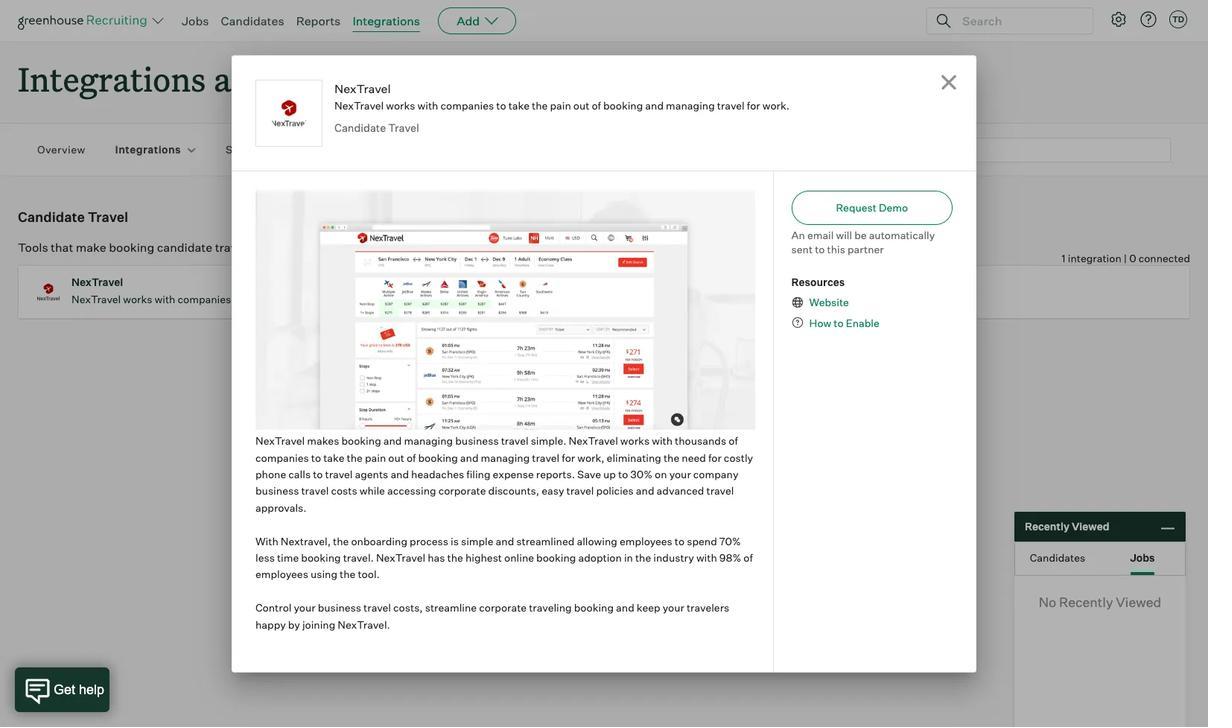 Task type: describe. For each thing, give the bounding box(es) containing it.
with nextravel, the onboarding process is simple and streamlined allowing employees to spend 70% less time booking travel. nextravel has the highest online booking adoption in the industry with 98% of employees using the tool.
[[256, 535, 753, 581]]

has
[[428, 552, 445, 564]]

happy
[[256, 618, 286, 631]]

policies
[[597, 485, 634, 498]]

phone
[[256, 468, 286, 481]]

candidates
[[221, 13, 284, 28]]

your inside nextravel makes booking and managing business travel simple. nextravel works with thousands of companies to take the pain out of booking and managing travel for work, eliminating the need for costly phone calls to travel agents and headaches filing expense reports. save up to 30% on your company business travel costs while accessing corporate discounts, easy travel policies and advanced travel approvals.
[[670, 468, 692, 481]]

will
[[837, 228, 853, 241]]

1 vertical spatial out
[[311, 293, 327, 306]]

booking inside control your business travel costs, streamline corporate traveling booking and keep your travelers happy by joining nextravel.
[[574, 602, 614, 614]]

email
[[808, 228, 834, 241]]

service partners link
[[226, 143, 312, 157]]

time
[[277, 552, 299, 564]]

0 vertical spatial business
[[456, 435, 499, 447]]

website link
[[804, 295, 850, 310]]

overview
[[37, 143, 85, 156]]

td
[[1173, 14, 1185, 25]]

and inside 'with nextravel, the onboarding process is simple and streamlined allowing employees to spend 70% less time booking travel. nextravel has the highest online booking adoption in the industry with 98% of employees using the tool.'
[[496, 535, 514, 548]]

eliminating
[[607, 451, 662, 464]]

nextravel makes booking and managing business travel simple. nextravel works with thousands of companies to take the pain out of booking and managing travel for work, eliminating the need for costly phone calls to travel agents and headaches filing expense reports. save up to 30% on your company business travel costs while accessing corporate discounts, easy travel policies and advanced travel approvals.
[[256, 435, 754, 514]]

0 vertical spatial jobs
[[182, 13, 209, 28]]

less
[[256, 552, 275, 564]]

filing
[[467, 468, 491, 481]]

how to enable
[[810, 316, 880, 329]]

0 vertical spatial works
[[386, 99, 416, 111]]

approvals.
[[256, 502, 307, 514]]

connected
[[1139, 252, 1191, 265]]

1 vertical spatial recently
[[1060, 594, 1114, 610]]

1 horizontal spatial integrations link
[[353, 13, 420, 28]]

sent
[[792, 243, 813, 256]]

2 horizontal spatial out
[[574, 99, 590, 111]]

website
[[810, 296, 850, 309]]

corporate inside control your business travel costs, streamline corporate traveling booking and keep your travelers happy by joining nextravel.
[[479, 602, 527, 614]]

integration
[[1069, 252, 1122, 265]]

0 vertical spatial take
[[509, 99, 530, 111]]

discounts,
[[489, 485, 540, 498]]

integrations and partners
[[18, 57, 410, 101]]

1 horizontal spatial jobs
[[1131, 551, 1156, 564]]

allowing
[[577, 535, 618, 548]]

be
[[855, 228, 867, 241]]

Search text field
[[959, 10, 1080, 32]]

nextravel banner image image
[[256, 190, 755, 430]]

makes
[[307, 435, 339, 447]]

1 horizontal spatial travel
[[389, 122, 419, 135]]

keep
[[637, 602, 661, 614]]

an email will be automatically sent to this partner
[[792, 228, 936, 256]]

save
[[578, 468, 601, 481]]

no recently viewed
[[1040, 594, 1162, 610]]

1 vertical spatial business
[[256, 485, 299, 498]]

your up by
[[294, 602, 316, 614]]

expense
[[493, 468, 534, 481]]

candidates link
[[221, 13, 284, 28]]

business inside control your business travel costs, streamline corporate traveling booking and keep your travelers happy by joining nextravel.
[[318, 602, 362, 614]]

costly
[[724, 451, 754, 464]]

joining
[[303, 618, 336, 631]]

industry
[[654, 552, 695, 564]]

greenhouse recruiting image
[[18, 12, 152, 30]]

advanced
[[657, 485, 705, 498]]

tools that make booking candidate travel easier.
[[18, 240, 286, 255]]

simple.
[[531, 435, 567, 447]]

with inside 'with nextravel, the onboarding process is simple and streamlined allowing employees to spend 70% less time booking travel. nextravel has the highest online booking adoption in the industry with 98% of employees using the tool.'
[[697, 552, 718, 564]]

tool.
[[358, 568, 380, 581]]

highest
[[466, 552, 502, 564]]

calls
[[289, 468, 311, 481]]

simple
[[461, 535, 494, 548]]

request demo
[[837, 201, 909, 214]]

easy
[[542, 485, 565, 498]]

this
[[828, 243, 846, 256]]

using
[[311, 568, 338, 581]]

partner
[[848, 243, 884, 256]]

accessing
[[388, 485, 436, 498]]

is
[[451, 535, 459, 548]]

integrations for the left integrations link
[[115, 143, 181, 156]]

0 vertical spatial viewed
[[1072, 520, 1110, 533]]

onboarding
[[351, 535, 408, 548]]

0 vertical spatial companies
[[441, 99, 494, 111]]

integrations for integrations and partners
[[18, 57, 206, 101]]

by
[[288, 618, 300, 631]]

costs
[[331, 485, 358, 498]]

easier.
[[249, 240, 286, 255]]

corporate inside nextravel makes booking and managing business travel simple. nextravel works with thousands of companies to take the pain out of booking and managing travel for work, eliminating the need for costly phone calls to travel agents and headaches filing expense reports. save up to 30% on your company business travel costs while accessing corporate discounts, easy travel policies and advanced travel approvals.
[[439, 485, 486, 498]]

98%
[[720, 552, 742, 564]]

0 horizontal spatial works
[[123, 293, 152, 306]]

out inside nextravel makes booking and managing business travel simple. nextravel works with thousands of companies to take the pain out of booking and managing travel for work, eliminating the need for costly phone calls to travel agents and headaches filing expense reports. save up to 30% on your company business travel costs while accessing corporate discounts, easy travel policies and advanced travel approvals.
[[389, 451, 405, 464]]

0 vertical spatial employees
[[620, 535, 673, 548]]

td button
[[1170, 10, 1188, 28]]

agents
[[355, 468, 389, 481]]

reports.
[[536, 468, 575, 481]]

control your business travel costs, streamline corporate traveling booking and keep your travelers happy by joining nextravel.
[[256, 602, 730, 631]]

need
[[682, 451, 706, 464]]

1 integration | 0 connected
[[1063, 252, 1191, 265]]

streamlined
[[517, 535, 575, 548]]

pain inside nextravel makes booking and managing business travel simple. nextravel works with thousands of companies to take the pain out of booking and managing travel for work, eliminating the need for costly phone calls to travel agents and headaches filing expense reports. save up to 30% on your company business travel costs while accessing corporate discounts, easy travel policies and advanced travel approvals.
[[365, 451, 386, 464]]

request demo button
[[792, 190, 953, 225]]

0 horizontal spatial take
[[246, 293, 267, 306]]



Task type: locate. For each thing, give the bounding box(es) containing it.
1 horizontal spatial candidate travel
[[335, 122, 419, 135]]

|
[[1125, 252, 1128, 265]]

0 vertical spatial integrations
[[353, 13, 420, 28]]

1 vertical spatial partners
[[267, 143, 312, 156]]

2 vertical spatial integrations
[[115, 143, 181, 156]]

0 horizontal spatial business
[[256, 485, 299, 498]]

0
[[1130, 252, 1137, 265]]

add button
[[438, 7, 517, 34]]

works up eliminating
[[621, 435, 650, 447]]

0 vertical spatial candidate
[[335, 122, 386, 135]]

0 horizontal spatial candidate
[[18, 209, 85, 225]]

reports
[[296, 13, 341, 28]]

0 horizontal spatial viewed
[[1072, 520, 1110, 533]]

travel
[[718, 99, 745, 111], [215, 240, 247, 255], [455, 293, 482, 306], [501, 435, 529, 447], [532, 451, 560, 464], [325, 468, 353, 481], [301, 485, 329, 498], [567, 485, 594, 498], [707, 485, 734, 498], [364, 602, 391, 614]]

1 horizontal spatial pain
[[365, 451, 386, 464]]

1 vertical spatial candidate
[[18, 209, 85, 225]]

70%
[[720, 535, 741, 548]]

with down the spend
[[697, 552, 718, 564]]

employees up in
[[620, 535, 673, 548]]

recently viewed
[[1026, 520, 1110, 533]]

to
[[497, 99, 507, 111], [816, 243, 825, 256], [234, 293, 243, 306], [834, 316, 844, 329], [311, 451, 321, 464], [313, 468, 323, 481], [619, 468, 629, 481], [675, 535, 685, 548]]

and
[[214, 57, 271, 101], [646, 99, 664, 111], [383, 293, 401, 306], [384, 435, 402, 447], [460, 451, 479, 464], [391, 468, 409, 481], [636, 485, 655, 498], [496, 535, 514, 548], [616, 602, 635, 614]]

streamline
[[425, 602, 477, 614]]

1 horizontal spatial candidate
[[335, 122, 386, 135]]

0 vertical spatial recently
[[1026, 520, 1070, 533]]

configure image
[[1111, 10, 1128, 28]]

travelers
[[687, 602, 730, 614]]

out
[[574, 99, 590, 111], [311, 293, 327, 306], [389, 451, 405, 464]]

partners
[[278, 57, 410, 101], [267, 143, 312, 156]]

online
[[505, 552, 534, 564]]

2 vertical spatial works
[[621, 435, 650, 447]]

enable
[[846, 316, 880, 329]]

0 vertical spatial out
[[574, 99, 590, 111]]

nextravel.
[[338, 618, 390, 631]]

corporate left traveling
[[479, 602, 527, 614]]

0 horizontal spatial out
[[311, 293, 327, 306]]

with up eliminating
[[652, 435, 673, 447]]

business
[[456, 435, 499, 447], [256, 485, 299, 498], [318, 602, 362, 614]]

demo
[[880, 201, 909, 214]]

0 vertical spatial pain
[[550, 99, 572, 111]]

pain
[[550, 99, 572, 111], [287, 293, 308, 306], [365, 451, 386, 464]]

to inside 'an email will be automatically sent to this partner'
[[816, 243, 825, 256]]

1 vertical spatial work.
[[500, 293, 527, 306]]

0 horizontal spatial travel
[[88, 209, 128, 225]]

of
[[592, 99, 601, 111], [329, 293, 338, 306], [729, 435, 738, 447], [407, 451, 416, 464], [744, 552, 753, 564]]

adoption
[[579, 552, 622, 564]]

works
[[386, 99, 416, 111], [123, 293, 152, 306], [621, 435, 650, 447]]

add
[[457, 13, 480, 28]]

2 vertical spatial companies
[[256, 451, 309, 464]]

0 vertical spatial corporate
[[439, 485, 486, 498]]

take inside nextravel makes booking and managing business travel simple. nextravel works with thousands of companies to take the pain out of booking and managing travel for work, eliminating the need for costly phone calls to travel agents and headaches filing expense reports. save up to 30% on your company business travel costs while accessing corporate discounts, easy travel policies and advanced travel approvals.
[[324, 451, 345, 464]]

integrations for the rightmost integrations link
[[353, 13, 420, 28]]

work.
[[763, 99, 790, 111], [500, 293, 527, 306]]

jobs
[[182, 13, 209, 28], [1131, 551, 1156, 564]]

1 horizontal spatial works
[[386, 99, 416, 111]]

jobs up no recently viewed
[[1131, 551, 1156, 564]]

2 horizontal spatial works
[[621, 435, 650, 447]]

in
[[625, 552, 633, 564]]

service
[[226, 143, 265, 156]]

and inside control your business travel costs, streamline corporate traveling booking and keep your travelers happy by joining nextravel.
[[616, 602, 635, 614]]

0 vertical spatial candidate travel
[[335, 122, 419, 135]]

1 vertical spatial integrations
[[18, 57, 206, 101]]

0 horizontal spatial integrations link
[[115, 143, 181, 157]]

of inside 'with nextravel, the onboarding process is simple and streamlined allowing employees to spend 70% less time booking travel. nextravel has the highest online booking adoption in the industry with 98% of employees using the tool.'
[[744, 552, 753, 564]]

2 horizontal spatial companies
[[441, 99, 494, 111]]

1 vertical spatial pain
[[287, 293, 308, 306]]

process
[[410, 535, 449, 548]]

corporate down the filing
[[439, 485, 486, 498]]

integrations link
[[353, 13, 420, 28], [115, 143, 181, 157]]

how
[[810, 316, 832, 329]]

employees
[[620, 535, 673, 548], [256, 568, 308, 581]]

to inside 'with nextravel, the onboarding process is simple and streamlined allowing employees to spend 70% less time booking travel. nextravel has the highest online booking adoption in the industry with 98% of employees using the tool.'
[[675, 535, 685, 548]]

0 vertical spatial nextravel nextravel works with companies to take the pain out of booking and managing travel for work.
[[335, 81, 790, 111]]

booking
[[604, 99, 643, 111], [109, 240, 154, 255], [341, 293, 380, 306], [342, 435, 381, 447], [418, 451, 458, 464], [301, 552, 341, 564], [537, 552, 576, 564], [574, 602, 614, 614]]

None text field
[[874, 138, 1172, 162]]

works down tools that make booking candidate travel easier.
[[123, 293, 152, 306]]

1 vertical spatial employees
[[256, 568, 308, 581]]

that
[[51, 240, 73, 255]]

1 vertical spatial jobs
[[1131, 551, 1156, 564]]

works inside nextravel makes booking and managing business travel simple. nextravel works with thousands of companies to take the pain out of booking and managing travel for work, eliminating the need for costly phone calls to travel agents and headaches filing expense reports. save up to 30% on your company business travel costs while accessing corporate discounts, easy travel policies and advanced travel approvals.
[[621, 435, 650, 447]]

your right keep
[[663, 602, 685, 614]]

overview link
[[37, 143, 85, 157]]

0 horizontal spatial companies
[[178, 293, 231, 306]]

1 horizontal spatial take
[[324, 451, 345, 464]]

companies
[[441, 99, 494, 111], [178, 293, 231, 306], [256, 451, 309, 464]]

partners right the service
[[267, 143, 312, 156]]

1 horizontal spatial out
[[389, 451, 405, 464]]

candidate travel link
[[335, 122, 419, 135]]

service partners
[[226, 143, 312, 156]]

your up advanced
[[670, 468, 692, 481]]

control
[[256, 602, 292, 614]]

td button
[[1167, 7, 1191, 31]]

1 vertical spatial companies
[[178, 293, 231, 306]]

1 horizontal spatial business
[[318, 602, 362, 614]]

1 vertical spatial corporate
[[479, 602, 527, 614]]

request
[[837, 201, 877, 214]]

0 horizontal spatial candidate travel
[[18, 209, 128, 225]]

0 vertical spatial travel
[[389, 122, 419, 135]]

on
[[655, 468, 668, 481]]

for
[[747, 99, 761, 111], [484, 293, 498, 306], [562, 451, 576, 464], [709, 451, 722, 464]]

business up joining
[[318, 602, 362, 614]]

employees down "time"
[[256, 568, 308, 581]]

costs,
[[394, 602, 423, 614]]

with
[[256, 535, 279, 548]]

1 vertical spatial candidate travel
[[18, 209, 128, 225]]

travel inside control your business travel costs, streamline corporate traveling booking and keep your travelers happy by joining nextravel.
[[364, 602, 391, 614]]

the
[[532, 99, 548, 111], [269, 293, 285, 306], [347, 451, 363, 464], [664, 451, 680, 464], [333, 535, 349, 548], [448, 552, 463, 564], [636, 552, 652, 564], [340, 568, 356, 581]]

partners up candidate travel link
[[278, 57, 410, 101]]

nextravel inside 'with nextravel, the onboarding process is simple and streamlined allowing employees to spend 70% less time booking travel. nextravel has the highest online booking adoption in the industry with 98% of employees using the tool.'
[[376, 552, 426, 564]]

1 vertical spatial nextravel nextravel works with companies to take the pain out of booking and managing travel for work.
[[72, 276, 527, 306]]

2 vertical spatial business
[[318, 602, 362, 614]]

0 horizontal spatial pain
[[287, 293, 308, 306]]

up
[[604, 468, 616, 481]]

2 vertical spatial take
[[324, 451, 345, 464]]

jobs left candidates link
[[182, 13, 209, 28]]

work,
[[578, 451, 605, 464]]

automatically
[[870, 228, 936, 241]]

1 vertical spatial works
[[123, 293, 152, 306]]

with up candidate travel link
[[418, 99, 439, 111]]

1 vertical spatial take
[[246, 293, 267, 306]]

1 horizontal spatial employees
[[620, 535, 673, 548]]

candidate
[[157, 240, 213, 255]]

jobs link
[[182, 13, 209, 28]]

0 vertical spatial integrations link
[[353, 13, 420, 28]]

tools
[[18, 240, 48, 255]]

0 horizontal spatial work.
[[500, 293, 527, 306]]

1 horizontal spatial companies
[[256, 451, 309, 464]]

0 vertical spatial partners
[[278, 57, 410, 101]]

make
[[76, 240, 106, 255]]

1 horizontal spatial work.
[[763, 99, 790, 111]]

30%
[[631, 468, 653, 481]]

thousands
[[675, 435, 727, 447]]

travel.
[[343, 552, 374, 564]]

2 horizontal spatial take
[[509, 99, 530, 111]]

traveling
[[529, 602, 572, 614]]

business up the filing
[[456, 435, 499, 447]]

no
[[1040, 594, 1057, 610]]

companies inside nextravel makes booking and managing business travel simple. nextravel works with thousands of companies to take the pain out of booking and managing travel for work, eliminating the need for costly phone calls to travel agents and headaches filing expense reports. save up to 30% on your company business travel costs while accessing corporate discounts, easy travel policies and advanced travel approvals.
[[256, 451, 309, 464]]

with inside nextravel makes booking and managing business travel simple. nextravel works with thousands of companies to take the pain out of booking and managing travel for work, eliminating the need for costly phone calls to travel agents and headaches filing expense reports. save up to 30% on your company business travel costs while accessing corporate discounts, easy travel policies and advanced travel approvals.
[[652, 435, 673, 447]]

corporate
[[439, 485, 486, 498], [479, 602, 527, 614]]

integrations
[[353, 13, 420, 28], [18, 57, 206, 101], [115, 143, 181, 156]]

2 vertical spatial pain
[[365, 451, 386, 464]]

0 vertical spatial work.
[[763, 99, 790, 111]]

2 horizontal spatial pain
[[550, 99, 572, 111]]

1 horizontal spatial viewed
[[1117, 594, 1162, 610]]

spend
[[687, 535, 718, 548]]

while
[[360, 485, 385, 498]]

with
[[418, 99, 439, 111], [155, 293, 176, 306], [652, 435, 673, 447], [697, 552, 718, 564]]

2 vertical spatial out
[[389, 451, 405, 464]]

1 vertical spatial viewed
[[1117, 594, 1162, 610]]

0 horizontal spatial employees
[[256, 568, 308, 581]]

candidate
[[335, 122, 386, 135], [18, 209, 85, 225]]

1 vertical spatial integrations link
[[115, 143, 181, 157]]

nextravel,
[[281, 535, 331, 548]]

headaches
[[412, 468, 465, 481]]

0 horizontal spatial jobs
[[182, 13, 209, 28]]

with down tools that make booking candidate travel easier.
[[155, 293, 176, 306]]

1 vertical spatial travel
[[88, 209, 128, 225]]

2 horizontal spatial business
[[456, 435, 499, 447]]

business up approvals.
[[256, 485, 299, 498]]

works up candidate travel link
[[386, 99, 416, 111]]

how to enable link
[[804, 316, 880, 330]]



Task type: vqa. For each thing, say whether or not it's contained in the screenshot.
THE COLLECT related to CTO at Foodies
no



